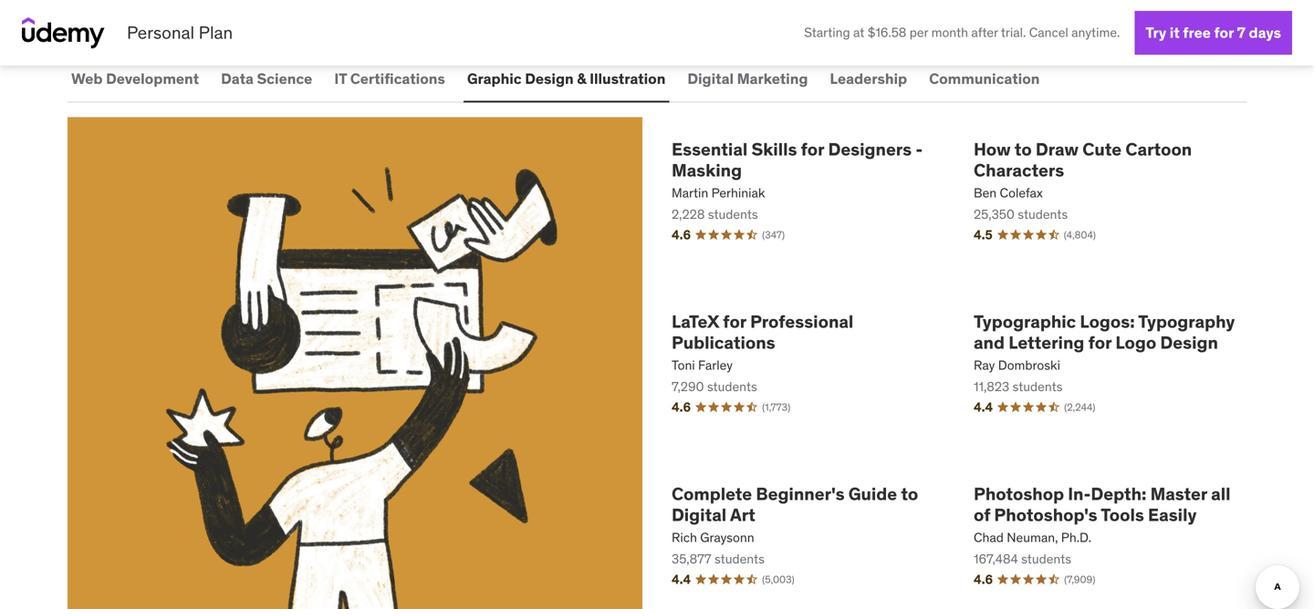 Task type: locate. For each thing, give the bounding box(es) containing it.
of up chad
[[974, 504, 990, 526]]

essential skills for designers - masking link
[[672, 138, 945, 181]]

0 vertical spatial plan
[[685, 0, 719, 2]]

4.4 down 35,877
[[672, 572, 691, 588]]

2 horizontal spatial to
[[1015, 138, 1032, 160]]

5003 reviews element
[[762, 573, 795, 587]]

personal down thousands
[[127, 22, 194, 44]]

typographic logos: typography and lettering for logo design ray dombroski 11,823 students
[[974, 311, 1235, 395]]

to inside how to draw cute cartoon characters ben colefax 25,350 students
[[1015, 138, 1032, 160]]

web
[[71, 69, 103, 88]]

0 vertical spatial digital
[[687, 69, 734, 88]]

1 horizontal spatial 4.4
[[974, 399, 993, 416]]

tools
[[1101, 504, 1144, 526]]

4.6 down 167,484
[[974, 572, 993, 588]]

content
[[486, 5, 546, 26]]

1 horizontal spatial personal
[[613, 0, 681, 2]]

to
[[167, 5, 183, 26], [1015, 138, 1032, 160], [901, 483, 918, 505]]

data science button
[[217, 57, 316, 101]]

students down "colefax"
[[1018, 206, 1068, 223]]

0 vertical spatial design
[[525, 69, 574, 88]]

0 horizontal spatial 4.4
[[672, 572, 691, 588]]

4.4 down 11,823
[[974, 399, 993, 416]]

masking
[[672, 159, 742, 181]]

4.5
[[974, 227, 993, 243]]

complete beginner's guide to digital art link
[[672, 483, 945, 526]]

how
[[974, 138, 1011, 160]]

for right latex
[[723, 311, 746, 333]]

students inside essential skills for designers - masking martin perhiniak 2,228 students
[[708, 206, 758, 223]]

plan
[[685, 0, 719, 2], [199, 22, 233, 44]]

photoshop
[[974, 483, 1064, 505]]

1 horizontal spatial to
[[901, 483, 918, 505]]

to inside complete beginner's guide to digital art rich graysonn 35,877 students
[[901, 483, 918, 505]]

4.4
[[974, 399, 993, 416], [672, 572, 691, 588]]

students down farley
[[707, 379, 757, 395]]

1 vertical spatial to
[[1015, 138, 1032, 160]]

typographic logos: typography and lettering for logo design link
[[974, 311, 1247, 353]]

perhiniak
[[712, 185, 765, 201]]

to right the guide
[[901, 483, 918, 505]]

design right logo
[[1160, 332, 1218, 353]]

students down graysonn
[[715, 551, 765, 568]]

cartoon
[[1126, 138, 1192, 160]]

25,350
[[974, 206, 1015, 223]]

it
[[334, 69, 347, 88]]

photoshop in-depth: master all of photoshop's tools easily link
[[974, 483, 1247, 526]]

for inside typographic logos: typography and lettering for logo design ray dombroski 11,823 students
[[1088, 332, 1112, 353]]

for right skills
[[801, 138, 824, 160]]

design inside typographic logos: typography and lettering for logo design ray dombroski 11,823 students
[[1160, 332, 1218, 353]]

1 vertical spatial design
[[1160, 332, 1218, 353]]

free
[[1183, 23, 1211, 42]]

4.4 for typographic logos: typography and lettering for logo design
[[974, 399, 993, 416]]

students
[[708, 206, 758, 223], [1018, 206, 1068, 223], [707, 379, 757, 395], [1013, 379, 1063, 395], [715, 551, 765, 568], [1021, 551, 1071, 568]]

11,823
[[974, 379, 1009, 395]]

0 horizontal spatial design
[[525, 69, 574, 88]]

347 reviews element
[[762, 228, 785, 242]]

marketing
[[737, 69, 808, 88]]

at
[[853, 24, 864, 41]]

4804 reviews element
[[1064, 228, 1096, 242]]

latex for professional publications toni farley 7,290 students
[[672, 311, 854, 395]]

1 vertical spatial 4.4
[[672, 572, 691, 588]]

art
[[730, 504, 755, 526]]

for left logo
[[1088, 332, 1112, 353]]

with thousands of our best-rated courses from top udemy instructors, personal plan is your subscription to success. explore some of the included content below.
[[68, 0, 773, 26]]

and
[[974, 332, 1005, 353]]

0 horizontal spatial to
[[167, 5, 183, 26]]

web development button
[[68, 57, 203, 101]]

0 vertical spatial of
[[193, 0, 208, 2]]

4.6 down '7,290'
[[672, 399, 691, 416]]

4.6 for photoshop's
[[974, 572, 993, 588]]

it certifications
[[334, 69, 445, 88]]

from
[[392, 0, 429, 2]]

plan down our
[[199, 22, 233, 44]]

4.4 for complete beginner's guide to digital art
[[672, 572, 691, 588]]

1 vertical spatial plan
[[199, 22, 233, 44]]

students down neuman,
[[1021, 551, 1071, 568]]

science
[[257, 69, 312, 88]]

is
[[723, 0, 736, 2]]

7909 reviews element
[[1064, 573, 1095, 587]]

2 vertical spatial 4.6
[[974, 572, 993, 588]]

digital left marketing
[[687, 69, 734, 88]]

4.6 down 2,228
[[672, 227, 691, 243]]

design inside "button"
[[525, 69, 574, 88]]

to inside with thousands of our best-rated courses from top udemy instructors, personal plan is your subscription to success. explore some of the included content below.
[[167, 5, 183, 26]]

digital up rich
[[672, 504, 727, 526]]

2 horizontal spatial of
[[974, 504, 990, 526]]

0 vertical spatial to
[[167, 5, 183, 26]]

typographic
[[974, 311, 1076, 333]]

1773 reviews element
[[762, 401, 790, 415]]

2 vertical spatial of
[[974, 504, 990, 526]]

leadership button
[[826, 57, 911, 101]]

graphic
[[467, 69, 522, 88]]

4.6
[[672, 227, 691, 243], [672, 399, 691, 416], [974, 572, 993, 588]]

2 vertical spatial to
[[901, 483, 918, 505]]

$16.58
[[868, 24, 907, 41]]

students inside latex for professional publications toni farley 7,290 students
[[707, 379, 757, 395]]

167,484
[[974, 551, 1018, 568]]

it certifications button
[[331, 57, 449, 101]]

try it free for 7 days link
[[1135, 11, 1292, 55]]

0 horizontal spatial personal
[[127, 22, 194, 44]]

to down thousands
[[167, 5, 183, 26]]

essential
[[672, 138, 748, 160]]

0 vertical spatial personal
[[613, 0, 681, 2]]

students down perhiniak
[[708, 206, 758, 223]]

design left '&'
[[525, 69, 574, 88]]

logo
[[1115, 332, 1156, 353]]

certifications
[[350, 69, 445, 88]]

of left our
[[193, 0, 208, 2]]

7
[[1237, 23, 1246, 42]]

1 vertical spatial digital
[[672, 504, 727, 526]]

4.6 for 7,290
[[672, 399, 691, 416]]

graphic design & illustration button
[[463, 57, 669, 101]]

digital marketing
[[687, 69, 808, 88]]

7,290
[[672, 379, 704, 395]]

personal
[[613, 0, 681, 2], [127, 22, 194, 44]]

personal up illustration
[[613, 0, 681, 2]]

to right how
[[1015, 138, 1032, 160]]

0 vertical spatial 4.6
[[672, 227, 691, 243]]

month
[[931, 24, 968, 41]]

0 vertical spatial 4.4
[[974, 399, 993, 416]]

1 vertical spatial 4.6
[[672, 399, 691, 416]]

1 vertical spatial of
[[367, 5, 382, 26]]

depth:
[[1091, 483, 1147, 505]]

of down courses on the top of the page
[[367, 5, 382, 26]]

digital
[[687, 69, 734, 88], [672, 504, 727, 526]]

1 horizontal spatial of
[[367, 5, 382, 26]]

students down dombroski
[[1013, 379, 1063, 395]]

cute
[[1083, 138, 1122, 160]]

designers
[[828, 138, 912, 160]]

1 horizontal spatial plan
[[685, 0, 719, 2]]

2,228
[[672, 206, 705, 223]]

1 horizontal spatial design
[[1160, 332, 1218, 353]]

plan left is
[[685, 0, 719, 2]]

starting
[[804, 24, 850, 41]]

farley
[[698, 357, 733, 374]]

for
[[1214, 23, 1234, 42], [801, 138, 824, 160], [723, 311, 746, 333], [1088, 332, 1112, 353]]



Task type: vqa. For each thing, say whether or not it's contained in the screenshot.


Task type: describe. For each thing, give the bounding box(es) containing it.
students inside how to draw cute cartoon characters ben colefax 25,350 students
[[1018, 206, 1068, 223]]

photoshop in-depth: master all of photoshop's tools easily chad neuman, ph.d. 167,484 students
[[974, 483, 1231, 568]]

included
[[416, 5, 482, 26]]

graphic design & illustration
[[467, 69, 666, 88]]

explore
[[258, 5, 316, 26]]

starting at $16.58 per month after trial. cancel anytime.
[[804, 24, 1120, 41]]

anytime.
[[1072, 24, 1120, 41]]

characters
[[974, 159, 1064, 181]]

essential skills for designers - masking martin perhiniak 2,228 students
[[672, 138, 923, 223]]

trial.
[[1001, 24, 1026, 41]]

cancel
[[1029, 24, 1068, 41]]

easily
[[1148, 504, 1197, 526]]

web development
[[71, 69, 199, 88]]

top
[[432, 0, 458, 2]]

4.6 for martin
[[672, 227, 691, 243]]

skills
[[751, 138, 797, 160]]

after
[[971, 24, 998, 41]]

colefax
[[1000, 185, 1043, 201]]

of inside photoshop in-depth: master all of photoshop's tools easily chad neuman, ph.d. 167,484 students
[[974, 504, 990, 526]]

communication
[[929, 69, 1040, 88]]

subscription
[[68, 5, 163, 26]]

data science
[[221, 69, 312, 88]]

with
[[68, 0, 103, 2]]

logos:
[[1080, 311, 1135, 333]]

0 horizontal spatial of
[[193, 0, 208, 2]]

students inside photoshop in-depth: master all of photoshop's tools easily chad neuman, ph.d. 167,484 students
[[1021, 551, 1071, 568]]

latex for professional publications link
[[672, 311, 945, 353]]

students inside typographic logos: typography and lettering for logo design ray dombroski 11,823 students
[[1013, 379, 1063, 395]]

leadership
[[830, 69, 907, 88]]

thousands
[[107, 0, 188, 2]]

digital inside button
[[687, 69, 734, 88]]

success.
[[187, 5, 253, 26]]

plan inside with thousands of our best-rated courses from top udemy instructors, personal plan is your subscription to success. explore some of the included content below.
[[685, 0, 719, 2]]

personal plan
[[127, 22, 233, 44]]

the
[[386, 5, 412, 26]]

publications
[[672, 332, 775, 353]]

illustration
[[590, 69, 666, 88]]

data
[[221, 69, 254, 88]]

in-
[[1068, 483, 1091, 505]]

professional
[[750, 311, 854, 333]]

toni
[[672, 357, 695, 374]]

1 vertical spatial personal
[[127, 22, 194, 44]]

rich
[[672, 530, 697, 546]]

for inside essential skills for designers - masking martin perhiniak 2,228 students
[[801, 138, 824, 160]]

for inside latex for professional publications toni farley 7,290 students
[[723, 311, 746, 333]]

try it free for 7 days
[[1146, 23, 1281, 42]]

days
[[1249, 23, 1281, 42]]

try
[[1146, 23, 1166, 42]]

communication button
[[925, 57, 1043, 101]]

how to draw cute cartoon characters link
[[974, 138, 1247, 181]]

complete
[[672, 483, 752, 505]]

some
[[321, 5, 363, 26]]

udemy image
[[22, 17, 105, 48]]

your
[[740, 0, 773, 2]]

digital inside complete beginner's guide to digital art rich graysonn 35,877 students
[[672, 504, 727, 526]]

courses
[[327, 0, 388, 2]]

&
[[577, 69, 586, 88]]

guide
[[848, 483, 897, 505]]

below.
[[550, 5, 600, 26]]

graysonn
[[700, 530, 754, 546]]

draw
[[1036, 138, 1079, 160]]

latex
[[672, 311, 719, 333]]

typography
[[1138, 311, 1235, 333]]

beginner's
[[756, 483, 845, 505]]

personal inside with thousands of our best-rated courses from top udemy instructors, personal plan is your subscription to success. explore some of the included content below.
[[613, 0, 681, 2]]

(5,003)
[[762, 574, 795, 586]]

ray
[[974, 357, 995, 374]]

digital marketing button
[[684, 57, 812, 101]]

chad
[[974, 530, 1004, 546]]

best-
[[241, 0, 282, 2]]

rated
[[282, 0, 323, 2]]

0 horizontal spatial plan
[[199, 22, 233, 44]]

it
[[1170, 23, 1180, 42]]

how to draw cute cartoon characters ben colefax 25,350 students
[[974, 138, 1192, 223]]

2244 reviews element
[[1064, 401, 1095, 415]]

instructors,
[[521, 0, 609, 2]]

(4,804)
[[1064, 229, 1096, 241]]

per
[[910, 24, 928, 41]]

neuman,
[[1007, 530, 1058, 546]]

(1,773)
[[762, 401, 790, 414]]

students inside complete beginner's guide to digital art rich graysonn 35,877 students
[[715, 551, 765, 568]]

lettering
[[1009, 332, 1084, 353]]

complete beginner's guide to digital art rich graysonn 35,877 students
[[672, 483, 918, 568]]

ben
[[974, 185, 997, 201]]

photoshop's
[[994, 504, 1097, 526]]

for left 7 at top
[[1214, 23, 1234, 42]]



